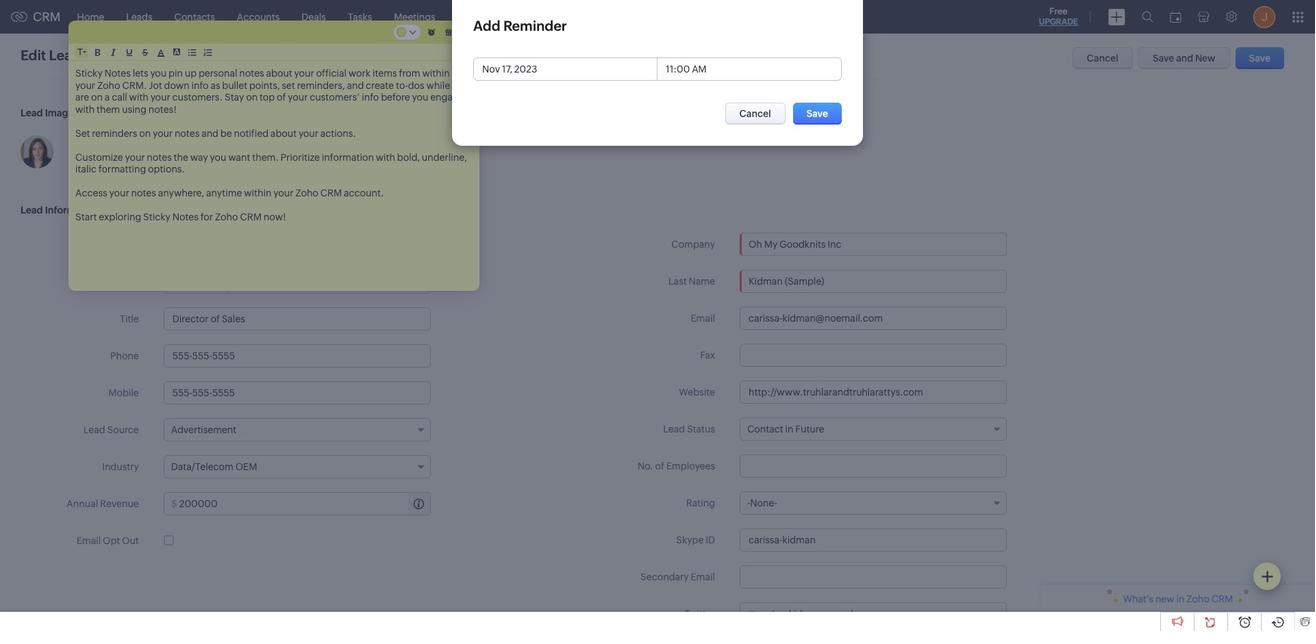 Task type: describe. For each thing, give the bounding box(es) containing it.
notes!
[[149, 104, 177, 115]]

using
[[122, 104, 147, 115]]

crm.
[[122, 80, 147, 91]]

profile image
[[1254, 6, 1276, 28]]

bold,
[[397, 152, 420, 163]]

free
[[1050, 6, 1068, 16]]

lets
[[133, 68, 148, 79]]

way
[[190, 152, 208, 163]]

notes down formatting
[[131, 188, 156, 199]]

1 vertical spatial within
[[244, 188, 272, 199]]

0 vertical spatial save button
[[1236, 47, 1285, 69]]

secondary
[[641, 572, 689, 583]]

name for first name
[[113, 277, 139, 288]]

edit lead edit page layout
[[21, 47, 161, 63]]

edit page layout link
[[88, 50, 161, 61]]

them
[[97, 104, 120, 115]]

you up the jot
[[150, 68, 167, 79]]

1 horizontal spatial info
[[362, 92, 379, 103]]

set
[[282, 80, 295, 91]]

lead for lead source
[[83, 425, 105, 436]]

image image
[[21, 136, 53, 169]]

lead image
[[21, 108, 74, 119]]

lead status
[[664, 424, 716, 435]]

about for notes
[[266, 68, 293, 79]]

1 horizontal spatial of
[[656, 461, 665, 472]]

save for save button to the top
[[1250, 53, 1271, 64]]

leads
[[126, 11, 153, 22]]

exploring
[[99, 212, 141, 223]]

1 vertical spatial cancel
[[740, 108, 772, 119]]

set reminders on your notes and be notified about your actions.
[[75, 128, 356, 139]]

email for email
[[691, 313, 716, 324]]

bullet
[[222, 80, 247, 91]]

pin
[[169, 68, 183, 79]]

want
[[228, 152, 250, 163]]

notes inside "sticky notes lets you pin up personal notes about your official work items from within your zoho crm. jot down info as bullet points, set reminders, and create to-dos while you are on a call with your customers. stay on top of your customers' info before you engage with them using notes!"
[[239, 68, 264, 79]]

create
[[366, 80, 394, 91]]

lead for lead status
[[664, 424, 685, 435]]

last
[[669, 276, 687, 287]]

customize
[[75, 152, 123, 163]]

you down dos
[[412, 92, 429, 103]]

calendar image
[[1171, 11, 1182, 22]]

no.
[[638, 461, 654, 472]]

0 horizontal spatial on
[[91, 92, 103, 103]]

1 vertical spatial sticky
[[143, 212, 171, 223]]

your down notes!
[[153, 128, 173, 139]]

1 vertical spatial crm
[[321, 188, 342, 199]]

for
[[201, 212, 213, 223]]

1 vertical spatial save button
[[793, 103, 842, 125]]

meetings
[[394, 11, 436, 22]]

notes inside "sticky notes lets you pin up personal notes about your official work items from within your zoho crm. jot down info as bullet points, set reminders, and create to-dos while you are on a call with your customers. stay on top of your customers' info before you engage with them using notes!"
[[105, 68, 131, 79]]

now!
[[264, 212, 286, 223]]

tasks
[[348, 11, 372, 22]]

items
[[373, 68, 397, 79]]

out
[[122, 536, 139, 547]]

jot
[[149, 80, 162, 91]]

stay
[[225, 92, 244, 103]]

call
[[112, 92, 127, 103]]

title
[[120, 314, 139, 325]]

a
[[105, 92, 110, 103]]

the
[[174, 152, 188, 163]]

start
[[75, 212, 97, 223]]

1 horizontal spatial cancel
[[1088, 53, 1119, 64]]

up
[[185, 68, 197, 79]]

home
[[77, 11, 104, 22]]

your down set
[[288, 92, 308, 103]]

from
[[399, 68, 421, 79]]

your up notes!
[[151, 92, 170, 103]]

dos
[[408, 80, 425, 91]]

your up now!
[[274, 188, 294, 199]]

actions.
[[321, 128, 356, 139]]

notes up the at top left
[[175, 128, 200, 139]]

your up set
[[294, 68, 314, 79]]

reports
[[501, 11, 536, 22]]

image
[[45, 108, 74, 119]]

lead for lead image
[[21, 108, 43, 119]]

last name
[[669, 276, 716, 287]]

italic
[[75, 164, 97, 175]]

skype id
[[677, 535, 716, 546]]

reminders,
[[297, 80, 345, 91]]

profile element
[[1246, 0, 1284, 33]]

free upgrade
[[1040, 6, 1079, 27]]

access
[[75, 188, 107, 199]]

1 vertical spatial notes
[[173, 212, 199, 223]]

delete image
[[442, 23, 456, 41]]

email for email opt out
[[77, 536, 101, 547]]

deals link
[[291, 0, 337, 33]]

first
[[91, 277, 111, 288]]

lead for lead information
[[21, 205, 43, 216]]

no. of employees
[[638, 461, 716, 472]]

0 vertical spatial crm
[[33, 10, 61, 24]]

email opt out
[[77, 536, 139, 547]]

sticky notes lets you pin up personal notes about your official work items from within your zoho crm. jot down info as bullet points, set reminders, and create to-dos while you are on a call with your customers. stay on top of your customers' info before you engage with them using notes!
[[75, 68, 471, 115]]

annual
[[67, 499, 98, 510]]

meetings link
[[383, 0, 447, 33]]

revenue
[[100, 499, 139, 510]]

formatting
[[99, 164, 146, 175]]

mobile
[[108, 388, 139, 399]]

official
[[316, 68, 347, 79]]

1 horizontal spatial with
[[129, 92, 149, 103]]

industry
[[102, 462, 139, 473]]

opt
[[103, 536, 120, 547]]



Task type: vqa. For each thing, say whether or not it's contained in the screenshot.
SOURCE
yes



Task type: locate. For each thing, give the bounding box(es) containing it.
options.
[[148, 164, 185, 175]]

zoho right the for
[[215, 212, 238, 223]]

1 horizontal spatial cancel button
[[1073, 47, 1134, 69]]

lead left information
[[21, 205, 43, 216]]

with inside "customize your notes the way you want them. prioritize information with bold, underline, italic formatting options."
[[376, 152, 395, 163]]

email up fax
[[691, 313, 716, 324]]

on left a
[[91, 92, 103, 103]]

2 horizontal spatial with
[[376, 152, 395, 163]]

lead left image on the left top of the page
[[21, 108, 43, 119]]

add
[[474, 18, 501, 34]]

customers'
[[310, 92, 360, 103]]

before
[[381, 92, 410, 103]]

calls
[[458, 11, 479, 22]]

crm left now!
[[240, 212, 262, 223]]

contacts link
[[164, 0, 226, 33]]

0 vertical spatial notes
[[105, 68, 131, 79]]

notified
[[234, 128, 269, 139]]

2 vertical spatial email
[[691, 572, 716, 583]]

0 horizontal spatial zoho
[[97, 80, 120, 91]]

lead up are
[[49, 47, 81, 63]]

information
[[45, 205, 99, 216]]

with down are
[[75, 104, 95, 115]]

anywhere,
[[158, 188, 204, 199]]

secondary email
[[641, 572, 716, 583]]

leads link
[[115, 0, 164, 33]]

info
[[192, 80, 209, 91], [362, 92, 379, 103]]

0 horizontal spatial name
[[113, 277, 139, 288]]

1 horizontal spatial on
[[139, 128, 151, 139]]

1 vertical spatial and
[[347, 80, 364, 91]]

on down using
[[139, 128, 151, 139]]

skype
[[677, 535, 704, 546]]

about up prioritize
[[271, 128, 297, 139]]

within
[[422, 68, 450, 79], [244, 188, 272, 199]]

lead left status
[[664, 424, 685, 435]]

access your notes anywhere, anytime within your zoho crm account.
[[75, 188, 384, 199]]

engage
[[431, 92, 464, 103]]

home link
[[66, 0, 115, 33]]

lead left source
[[83, 425, 105, 436]]

reports link
[[490, 0, 547, 33]]

phone
[[110, 351, 139, 362]]

source
[[107, 425, 139, 436]]

None text field
[[740, 270, 1008, 293], [164, 308, 431, 331], [740, 529, 1008, 552], [740, 566, 1008, 589], [759, 604, 1007, 626], [740, 270, 1008, 293], [164, 308, 431, 331], [740, 529, 1008, 552], [740, 566, 1008, 589], [759, 604, 1007, 626]]

notes left the for
[[173, 212, 199, 223]]

customers.
[[172, 92, 223, 103]]

0 horizontal spatial within
[[244, 188, 272, 199]]

you inside "customize your notes the way you want them. prioritize information with bold, underline, italic formatting options."
[[210, 152, 226, 163]]

customize your notes the way you want them. prioritize information with bold, underline, italic formatting options.
[[75, 152, 469, 175]]

of inside "sticky notes lets you pin up personal notes about your official work items from within your zoho crm. jot down info as bullet points, set reminders, and create to-dos while you are on a call with your customers. stay on top of your customers' info before you engage with them using notes!"
[[277, 92, 286, 103]]

1 horizontal spatial name
[[689, 276, 716, 287]]

you right way
[[210, 152, 226, 163]]

crm
[[33, 10, 61, 24], [321, 188, 342, 199], [240, 212, 262, 223]]

of right no. on the left bottom of page
[[656, 461, 665, 472]]

None text field
[[658, 58, 842, 80], [229, 271, 430, 293], [740, 307, 1008, 330], [740, 344, 1008, 367], [164, 345, 431, 368], [740, 381, 1008, 404], [164, 382, 431, 405], [740, 455, 1008, 478], [179, 493, 430, 515], [658, 58, 842, 80], [229, 271, 430, 293], [740, 307, 1008, 330], [740, 344, 1008, 367], [164, 345, 431, 368], [740, 381, 1008, 404], [164, 382, 431, 405], [740, 455, 1008, 478], [179, 493, 430, 515]]

employees
[[667, 461, 716, 472]]

0 horizontal spatial edit
[[21, 47, 46, 63]]

personal
[[199, 68, 237, 79]]

name
[[689, 276, 716, 287], [113, 277, 139, 288]]

down
[[164, 80, 190, 91]]

0 horizontal spatial info
[[192, 80, 209, 91]]

and left new
[[1177, 53, 1194, 64]]

you up engage
[[452, 80, 469, 91]]

company
[[672, 239, 716, 250]]

first name
[[91, 277, 139, 288]]

reminder
[[504, 18, 567, 34]]

be
[[221, 128, 232, 139]]

zoho
[[97, 80, 120, 91], [296, 188, 319, 199], [215, 212, 238, 223]]

about inside "sticky notes lets you pin up personal notes about your official work items from within your zoho crm. jot down info as bullet points, set reminders, and create to-dos while you are on a call with your customers. stay on top of your customers' info before you engage with them using notes!"
[[266, 68, 293, 79]]

with left bold,
[[376, 152, 395, 163]]

crm link
[[11, 10, 61, 24]]

0 horizontal spatial notes
[[105, 68, 131, 79]]

and inside "sticky notes lets you pin up personal notes about your official work items from within your zoho crm. jot down info as bullet points, set reminders, and create to-dos while you are on a call with your customers. stay on top of your customers' info before you engage with them using notes!"
[[347, 80, 364, 91]]

your inside "customize your notes the way you want them. prioritize information with bold, underline, italic formatting options."
[[125, 152, 145, 163]]

1 horizontal spatial save
[[1154, 53, 1175, 64]]

points,
[[249, 80, 280, 91]]

notes
[[105, 68, 131, 79], [173, 212, 199, 223]]

sticky down 'anywhere,'
[[143, 212, 171, 223]]

and inside button
[[1177, 53, 1194, 64]]

save inside save and new button
[[1154, 53, 1175, 64]]

2 horizontal spatial save
[[1250, 53, 1271, 64]]

2 horizontal spatial and
[[1177, 53, 1194, 64]]

0 vertical spatial and
[[1177, 53, 1194, 64]]

within up now!
[[244, 188, 272, 199]]

accounts link
[[226, 0, 291, 33]]

0 horizontal spatial cancel button
[[726, 103, 786, 125]]

are
[[75, 92, 89, 103]]

1 vertical spatial with
[[75, 104, 95, 115]]

sticky down edit lead edit page layout
[[75, 68, 103, 79]]

1 vertical spatial about
[[271, 128, 297, 139]]

and left be
[[202, 128, 219, 139]]

0 horizontal spatial and
[[202, 128, 219, 139]]

work
[[349, 68, 371, 79]]

name right last
[[689, 276, 716, 287]]

as
[[211, 80, 220, 91]]

2 horizontal spatial crm
[[321, 188, 342, 199]]

twitter
[[685, 609, 716, 620]]

0 vertical spatial cancel
[[1088, 53, 1119, 64]]

1 horizontal spatial and
[[347, 80, 364, 91]]

save and new button
[[1139, 47, 1231, 69]]

0 horizontal spatial with
[[75, 104, 95, 115]]

notes up points,
[[239, 68, 264, 79]]

start exploring sticky notes for zoho crm now!
[[75, 212, 286, 223]]

0 vertical spatial cancel button
[[1073, 47, 1134, 69]]

notes down page
[[105, 68, 131, 79]]

minimize image
[[459, 23, 473, 41]]

zoho inside "sticky notes lets you pin up personal notes about your official work items from within your zoho crm. jot down info as bullet points, set reminders, and create to-dos while you are on a call with your customers. stay on top of your customers' info before you engage with them using notes!"
[[97, 80, 120, 91]]

on
[[91, 92, 103, 103], [246, 92, 258, 103], [139, 128, 151, 139]]

create menu element
[[1101, 0, 1134, 33]]

to-
[[396, 80, 408, 91]]

top
[[260, 92, 275, 103]]

id
[[706, 535, 716, 546]]

reminders
[[92, 128, 137, 139]]

name for last name
[[689, 276, 716, 287]]

1 horizontal spatial edit
[[88, 50, 105, 61]]

your up prioritize
[[299, 128, 319, 139]]

2 vertical spatial zoho
[[215, 212, 238, 223]]

prioritize
[[281, 152, 320, 163]]

notes inside "customize your notes the way you want them. prioritize information with bold, underline, italic formatting options."
[[147, 152, 172, 163]]

info down create
[[362, 92, 379, 103]]

of
[[277, 92, 286, 103], [656, 461, 665, 472]]

your up exploring
[[109, 188, 129, 199]]

page
[[107, 50, 129, 61]]

save for bottommost save button
[[807, 108, 829, 119]]

crm left home
[[33, 10, 61, 24]]

set
[[75, 128, 90, 139]]

0 vertical spatial email
[[691, 313, 716, 324]]

0 horizontal spatial save
[[807, 108, 829, 119]]

reminder image
[[425, 23, 439, 41]]

notes up options.
[[147, 152, 172, 163]]

and
[[1177, 53, 1194, 64], [347, 80, 364, 91], [202, 128, 219, 139]]

2 vertical spatial crm
[[240, 212, 262, 223]]

save and new
[[1154, 53, 1216, 64]]

2 horizontal spatial on
[[246, 92, 258, 103]]

them.
[[252, 152, 279, 163]]

lead information
[[21, 205, 99, 216]]

info up customers.
[[192, 80, 209, 91]]

1 horizontal spatial within
[[422, 68, 450, 79]]

your
[[294, 68, 314, 79], [75, 80, 95, 91], [151, 92, 170, 103], [288, 92, 308, 103], [153, 128, 173, 139], [299, 128, 319, 139], [125, 152, 145, 163], [109, 188, 129, 199], [274, 188, 294, 199]]

0 vertical spatial of
[[277, 92, 286, 103]]

contacts
[[175, 11, 215, 22]]

upgrade
[[1040, 17, 1079, 27]]

your up are
[[75, 80, 95, 91]]

0 vertical spatial info
[[192, 80, 209, 91]]

create menu image
[[1109, 9, 1126, 25]]

1 vertical spatial email
[[77, 536, 101, 547]]

2 horizontal spatial zoho
[[296, 188, 319, 199]]

0 vertical spatial sticky
[[75, 68, 103, 79]]

save
[[1154, 53, 1175, 64], [1250, 53, 1271, 64], [807, 108, 829, 119]]

add reminder
[[474, 18, 567, 34]]

lead
[[49, 47, 81, 63], [21, 108, 43, 119], [21, 205, 43, 216], [664, 424, 685, 435], [83, 425, 105, 436]]

0 horizontal spatial crm
[[33, 10, 61, 24]]

with down crm. in the left top of the page
[[129, 92, 149, 103]]

sticky inside "sticky notes lets you pin up personal notes about your official work items from within your zoho crm. jot down info as bullet points, set reminders, and create to-dos while you are on a call with your customers. stay on top of your customers' info before you engage with them using notes!"
[[75, 68, 103, 79]]

0 horizontal spatial save button
[[793, 103, 842, 125]]

within inside "sticky notes lets you pin up personal notes about your official work items from within your zoho crm. jot down info as bullet points, set reminders, and create to-dos while you are on a call with your customers. stay on top of your customers' info before you engage with them using notes!"
[[422, 68, 450, 79]]

of down set
[[277, 92, 286, 103]]

0 vertical spatial with
[[129, 92, 149, 103]]

0 vertical spatial zoho
[[97, 80, 120, 91]]

search element
[[1134, 0, 1162, 34]]

edit left page
[[88, 50, 105, 61]]

1 horizontal spatial crm
[[240, 212, 262, 223]]

create new sticky note image
[[1262, 571, 1274, 583]]

0 horizontal spatial sticky
[[75, 68, 103, 79]]

deals
[[302, 11, 326, 22]]

1 horizontal spatial zoho
[[215, 212, 238, 223]]

name right first
[[113, 277, 139, 288]]

1 vertical spatial of
[[656, 461, 665, 472]]

1 vertical spatial zoho
[[296, 188, 319, 199]]

about for notified
[[271, 128, 297, 139]]

information
[[322, 152, 374, 163]]

and down work
[[347, 80, 364, 91]]

email left opt
[[77, 536, 101, 547]]

sticky
[[75, 68, 103, 79], [143, 212, 171, 223]]

email
[[691, 313, 716, 324], [77, 536, 101, 547], [691, 572, 716, 583]]

on left top at the left
[[246, 92, 258, 103]]

MMM D, YYYY text field
[[474, 58, 658, 80]]

search image
[[1143, 11, 1154, 23]]

crm left account.
[[321, 188, 342, 199]]

website
[[679, 387, 716, 398]]

within up while at the top left
[[422, 68, 450, 79]]

1 vertical spatial cancel button
[[726, 103, 786, 125]]

zoho down prioritize
[[296, 188, 319, 199]]

email up twitter
[[691, 572, 716, 583]]

your up formatting
[[125, 152, 145, 163]]

0 vertical spatial about
[[266, 68, 293, 79]]

campaigns link
[[547, 0, 620, 33]]

annual revenue
[[67, 499, 139, 510]]

campaigns
[[558, 11, 609, 22]]

0 vertical spatial within
[[422, 68, 450, 79]]

about
[[266, 68, 293, 79], [271, 128, 297, 139]]

1 horizontal spatial save button
[[1236, 47, 1285, 69]]

0 horizontal spatial of
[[277, 92, 286, 103]]

2 vertical spatial and
[[202, 128, 219, 139]]

1 vertical spatial info
[[362, 92, 379, 103]]

edit inside edit lead edit page layout
[[88, 50, 105, 61]]

1 horizontal spatial notes
[[173, 212, 199, 223]]

0 horizontal spatial cancel
[[740, 108, 772, 119]]

1 horizontal spatial sticky
[[143, 212, 171, 223]]

2 vertical spatial with
[[376, 152, 395, 163]]

edit down crm link
[[21, 47, 46, 63]]

about up set
[[266, 68, 293, 79]]

zoho up a
[[97, 80, 120, 91]]



